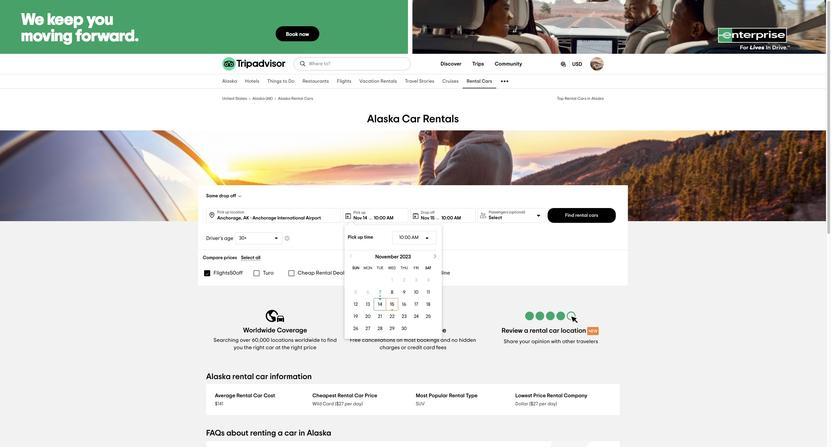 Task type: vqa. For each thing, say whether or not it's contained in the screenshot.


Task type: describe. For each thing, give the bounding box(es) containing it.
alaska for alaska rental car information
[[206, 373, 231, 381]]

row containing 26
[[350, 323, 435, 335]]

november 2023
[[376, 254, 411, 259]]

rental inside rental cars link
[[467, 79, 481, 84]]

type
[[466, 393, 478, 398]]

lowest
[[516, 393, 533, 398]]

26
[[354, 326, 359, 331]]

60,000
[[252, 337, 270, 343]]

1 vertical spatial rental
[[530, 327, 548, 334]]

sun nov 26 2023 cell
[[350, 323, 362, 335]]

things to do link
[[263, 74, 299, 88]]

vacation
[[360, 79, 380, 84]]

8
[[391, 290, 394, 295]]

sat
[[426, 266, 432, 270]]

0 vertical spatial 14
[[363, 216, 368, 220]]

over
[[240, 337, 251, 343]]

mon nov 27 2023 cell
[[362, 323, 374, 335]]

priceline
[[429, 270, 451, 276]]

cheapest rental car price
[[313, 393, 378, 398]]

select all
[[241, 255, 261, 260]]

average rental car cost
[[215, 393, 275, 398]]

cheapest
[[313, 393, 337, 398]]

3
[[415, 278, 418, 283]]

united states link
[[222, 95, 247, 101]]

am for 15
[[454, 216, 461, 220]]

alaska for alaska (ak)
[[253, 96, 265, 100]]

alaska link
[[218, 74, 241, 88]]

mon nov 20 2023 cell
[[362, 311, 374, 323]]

2 day) from the left
[[548, 402, 558, 406]]

alaska for alaska car rentals
[[367, 114, 400, 124]]

things to do
[[268, 79, 295, 84]]

alaska rental car information
[[206, 373, 312, 381]]

rental up dollar ($27 per day)
[[547, 393, 563, 398]]

1 vertical spatial rentals
[[423, 114, 459, 124]]

mon
[[364, 266, 373, 270]]

drop
[[421, 211, 430, 214]]

information
[[270, 373, 312, 381]]

usd button
[[555, 57, 588, 71]]

1 horizontal spatial location
[[561, 327, 587, 334]]

average
[[215, 393, 236, 398]]

1 day) from the left
[[354, 402, 363, 406]]

pick for pick up location
[[217, 210, 224, 214]]

row group inside november 2023 grid
[[350, 274, 437, 335]]

search image
[[300, 60, 307, 67]]

rental down do
[[292, 96, 304, 100]]

0 horizontal spatial with
[[397, 327, 409, 334]]

restaurants
[[303, 79, 329, 84]]

2 ($27 from the left
[[530, 402, 539, 406]]

alaska car rentals
[[367, 114, 459, 124]]

passengers
[[489, 210, 509, 214]]

car right renting
[[285, 429, 297, 437]]

worldwide
[[295, 337, 320, 343]]

usd
[[573, 62, 583, 67]]

top rental cars in alaska
[[557, 96, 604, 100]]

cars for alaska rental cars
[[304, 96, 313, 100]]

states
[[235, 96, 247, 100]]

review a rental car location new
[[502, 327, 598, 334]]

10
[[414, 290, 419, 295]]

united states
[[222, 96, 247, 100]]

rentals inside vacation rentals link
[[381, 79, 397, 84]]

discover
[[441, 61, 462, 67]]

sun nov 05 2023 cell
[[350, 286, 362, 298]]

rental left deals
[[316, 270, 332, 276]]

and
[[441, 337, 451, 343]]

0 horizontal spatial off
[[230, 194, 236, 198]]

profile picture image
[[591, 57, 604, 71]]

cars
[[589, 213, 599, 218]]

2
[[403, 278, 406, 283]]

10:00 for 14
[[374, 216, 386, 220]]

confidence
[[411, 327, 447, 334]]

about
[[227, 429, 249, 437]]

review
[[502, 327, 523, 334]]

2023
[[400, 254, 411, 259]]

1 vertical spatial off
[[430, 211, 435, 214]]

19
[[354, 314, 358, 319]]

10:00 for 15
[[442, 216, 453, 220]]

discover button
[[436, 57, 467, 71]]

locations
[[271, 337, 294, 343]]

6
[[367, 290, 370, 295]]

share your opinion with other travelers
[[504, 339, 599, 344]]

travel stories link
[[401, 74, 439, 88]]

fri nov 03 2023 cell
[[411, 274, 423, 286]]

tue nov 07 2023 cell
[[374, 286, 386, 298]]

1 per from the left
[[345, 402, 352, 406]]

thu nov 09 2023 cell
[[399, 286, 411, 298]]

worldwide
[[243, 327, 276, 334]]

row containing 5
[[350, 286, 435, 298]]

passengers (optional) select
[[489, 210, 526, 220]]

card
[[323, 402, 334, 406]]

mon nov 06 2023 cell
[[362, 286, 374, 298]]

find
[[566, 213, 575, 218]]

2 per from the left
[[540, 402, 547, 406]]

free
[[350, 337, 361, 343]]

2 right from the left
[[291, 345, 303, 350]]

23
[[402, 314, 407, 319]]

cruises link
[[439, 74, 463, 88]]

1 horizontal spatial 10:00
[[400, 235, 411, 240]]

community button
[[490, 57, 528, 71]]

1 horizontal spatial cars
[[482, 79, 493, 84]]

rental for alaska rental car information
[[233, 373, 254, 381]]

stories
[[420, 79, 435, 84]]

most
[[404, 337, 416, 343]]

21
[[378, 314, 382, 319]]

drop
[[219, 194, 229, 198]]

drop off
[[421, 211, 435, 214]]

tue nov 14 2023 cell
[[374, 298, 386, 311]]

other
[[563, 339, 576, 344]]

am for 14
[[387, 216, 394, 220]]

wed nov 08 2023 cell
[[386, 286, 399, 298]]

car up share your opinion with other travelers
[[550, 327, 560, 334]]

alaska (ak) link
[[253, 95, 273, 101]]

at
[[276, 345, 281, 350]]

tue nov 28 2023 cell
[[374, 323, 386, 335]]

29
[[390, 326, 395, 331]]

sat nov 11 2023 cell
[[423, 286, 435, 298]]

credit
[[408, 345, 422, 350]]

opinion
[[532, 339, 550, 344]]

most popular rental type
[[416, 393, 478, 398]]

4
[[428, 278, 430, 283]]

cheap
[[298, 270, 315, 276]]

thu nov 02 2023 cell
[[399, 274, 411, 286]]

25
[[426, 314, 431, 319]]

1 right from the left
[[253, 345, 265, 350]]

(ak)
[[266, 96, 273, 100]]

fri
[[414, 266, 419, 270]]

pick up time
[[348, 235, 374, 240]]

11
[[427, 290, 430, 295]]

sat nov 25 2023 cell
[[423, 311, 435, 323]]

0 vertical spatial location
[[230, 210, 244, 214]]

pick up
[[354, 211, 366, 214]]

thu nov 30 2023 cell
[[399, 323, 411, 335]]

Search search field
[[309, 61, 405, 67]]

fri nov 10 2023 cell
[[411, 286, 423, 298]]

cheap rental deals
[[298, 270, 347, 276]]

rental right top
[[565, 96, 577, 100]]



Task type: locate. For each thing, give the bounding box(es) containing it.
new
[[589, 329, 598, 333]]

2 the from the left
[[282, 345, 290, 350]]

to left find
[[321, 337, 326, 343]]

1 horizontal spatial per
[[540, 402, 547, 406]]

fri nov 17 2023 cell
[[411, 298, 423, 311]]

pick up nov 14
[[354, 211, 361, 214]]

1 horizontal spatial 14
[[378, 302, 383, 307]]

cars down trips at top
[[482, 79, 493, 84]]

1 vertical spatial with
[[552, 339, 562, 344]]

compare
[[203, 255, 223, 260]]

1 horizontal spatial rental
[[530, 327, 548, 334]]

cars right top
[[578, 96, 587, 100]]

book with confidence
[[380, 327, 447, 334]]

$141
[[215, 402, 223, 406]]

10:00 am for nov 14
[[374, 216, 394, 220]]

car
[[402, 114, 421, 124], [253, 393, 263, 398], [355, 393, 364, 398]]

0 vertical spatial select
[[489, 215, 503, 220]]

day) down "cheapest rental car price"
[[354, 402, 363, 406]]

travelers
[[577, 339, 599, 344]]

pick left time
[[348, 235, 357, 240]]

up for pick up time
[[358, 235, 363, 240]]

in
[[588, 96, 591, 100], [299, 429, 305, 437]]

None search field
[[294, 58, 411, 70]]

($27
[[335, 402, 344, 406], [530, 402, 539, 406]]

1 vertical spatial 15
[[390, 302, 395, 307]]

0 horizontal spatial 14
[[363, 216, 368, 220]]

row
[[350, 262, 435, 274], [350, 274, 435, 286], [350, 286, 435, 298], [350, 298, 435, 311], [350, 311, 435, 323], [350, 323, 435, 335]]

car left at
[[266, 345, 274, 350]]

up
[[225, 210, 230, 214], [362, 211, 366, 214], [358, 235, 363, 240]]

select left "all" on the left bottom
[[241, 255, 255, 260]]

($27 down "cheapest rental car price"
[[335, 402, 344, 406]]

6 row from the top
[[350, 323, 435, 335]]

17
[[415, 302, 419, 307]]

rental down trips at top
[[467, 79, 481, 84]]

advertisement region
[[0, 0, 827, 54]]

nov down pick up at the left
[[354, 216, 362, 220]]

0 vertical spatial in
[[588, 96, 591, 100]]

nov for nov 14
[[354, 216, 362, 220]]

november
[[376, 254, 399, 259]]

0 horizontal spatial select
[[241, 255, 255, 260]]

10:00 am right the nov 15
[[442, 216, 461, 220]]

15 down drop off
[[431, 216, 435, 220]]

united
[[222, 96, 235, 100]]

0 horizontal spatial rentals
[[381, 79, 397, 84]]

most
[[416, 393, 428, 398]]

row containing 12
[[350, 298, 435, 311]]

2 horizontal spatial 10:00 am
[[442, 216, 461, 220]]

10:00 am for nov 15
[[442, 216, 461, 220]]

4 row from the top
[[350, 298, 435, 311]]

2 price from the left
[[534, 393, 546, 398]]

1 horizontal spatial ($27
[[530, 402, 539, 406]]

cars
[[482, 79, 493, 84], [304, 96, 313, 100], [578, 96, 587, 100]]

1 horizontal spatial right
[[291, 345, 303, 350]]

2 row from the top
[[350, 274, 435, 286]]

wed nov 29 2023 cell
[[386, 323, 399, 335]]

dollar
[[516, 402, 529, 406]]

the
[[244, 345, 252, 350], [282, 345, 290, 350]]

up left time
[[358, 235, 363, 240]]

thu nov 23 2023 cell
[[399, 311, 411, 323]]

dollar ($27 per day)
[[516, 402, 558, 406]]

per down "cheapest rental car price"
[[345, 402, 352, 406]]

2 horizontal spatial cars
[[578, 96, 587, 100]]

row containing 19
[[350, 311, 435, 323]]

0 horizontal spatial cars
[[304, 96, 313, 100]]

hotels link
[[241, 74, 263, 88]]

2 horizontal spatial rental
[[576, 213, 588, 218]]

wild card ($27 per day)
[[313, 402, 363, 406]]

30
[[402, 326, 407, 331]]

to
[[283, 79, 288, 84], [321, 337, 326, 343]]

on
[[397, 337, 403, 343]]

tue nov 21 2023 cell
[[374, 311, 386, 323]]

nov 15
[[421, 216, 435, 220]]

pick for pick up time
[[348, 235, 357, 240]]

1 horizontal spatial rentals
[[423, 114, 459, 124]]

same drop off
[[206, 194, 236, 198]]

1 the from the left
[[244, 345, 252, 350]]

2 horizontal spatial am
[[454, 216, 461, 220]]

with down review a rental car location new
[[552, 339, 562, 344]]

cars down restaurants "link"
[[304, 96, 313, 100]]

rental up opinion in the bottom right of the page
[[530, 327, 548, 334]]

24
[[414, 314, 419, 319]]

off up the nov 15
[[430, 211, 435, 214]]

row group
[[350, 274, 437, 335]]

prices
[[224, 255, 237, 260]]

nov
[[354, 216, 362, 220], [421, 216, 430, 220]]

0 vertical spatial rental
[[576, 213, 588, 218]]

rental inside button
[[576, 213, 588, 218]]

20
[[366, 314, 371, 319]]

rentals
[[381, 79, 397, 84], [423, 114, 459, 124]]

car inside searching over 60,000 locations worldwide to find you the right car at the right price
[[266, 345, 274, 350]]

find
[[328, 337, 337, 343]]

5 row from the top
[[350, 311, 435, 323]]

0 horizontal spatial nov
[[354, 216, 362, 220]]

0 vertical spatial 15
[[431, 216, 435, 220]]

1 horizontal spatial car
[[355, 393, 364, 398]]

off right drop
[[230, 194, 236, 198]]

wild
[[313, 402, 322, 406]]

rental up average rental car cost
[[233, 373, 254, 381]]

1 ($27 from the left
[[335, 402, 344, 406]]

wed nov 15 2023 cell
[[386, 298, 399, 311]]

2 vertical spatial rental
[[233, 373, 254, 381]]

0 vertical spatial with
[[397, 327, 409, 334]]

rental left 'type'
[[449, 393, 465, 398]]

0 horizontal spatial am
[[387, 216, 394, 220]]

0 horizontal spatial day)
[[354, 402, 363, 406]]

9
[[403, 290, 406, 295]]

pick for pick up
[[354, 211, 361, 214]]

15 right tue nov 14 2023 cell
[[390, 302, 395, 307]]

rental up wild card ($27 per day)
[[338, 393, 354, 398]]

coverage
[[277, 327, 307, 334]]

cars for top rental cars in alaska
[[578, 96, 587, 100]]

1 vertical spatial in
[[299, 429, 305, 437]]

right
[[253, 345, 265, 350], [291, 345, 303, 350]]

1 horizontal spatial the
[[282, 345, 290, 350]]

1 horizontal spatial off
[[430, 211, 435, 214]]

turo
[[263, 270, 274, 276]]

pick up location
[[217, 210, 244, 214]]

nov down drop
[[421, 216, 430, 220]]

searching
[[214, 337, 239, 343]]

($27 right dollar
[[530, 402, 539, 406]]

a right renting
[[278, 429, 283, 437]]

1 vertical spatial location
[[561, 327, 587, 334]]

cost
[[264, 393, 275, 398]]

1 row from the top
[[350, 262, 435, 274]]

0 horizontal spatial 10:00
[[374, 216, 386, 220]]

0 horizontal spatial the
[[244, 345, 252, 350]]

1 horizontal spatial in
[[588, 96, 591, 100]]

10:00 up '2023'
[[400, 235, 411, 240]]

sat nov 18 2023 cell
[[423, 298, 435, 311]]

driver's age
[[206, 236, 234, 241]]

3 row from the top
[[350, 286, 435, 298]]

18
[[427, 302, 431, 307]]

car for average rental car cost
[[253, 393, 263, 398]]

1 vertical spatial 14
[[378, 302, 383, 307]]

2 nov from the left
[[421, 216, 430, 220]]

0 vertical spatial to
[[283, 79, 288, 84]]

1 vertical spatial a
[[278, 429, 283, 437]]

mon nov 13 2023 cell
[[362, 298, 374, 311]]

hotels
[[245, 79, 259, 84]]

wed nov 22 2023 cell
[[386, 311, 399, 323]]

flights link
[[333, 74, 356, 88]]

alaska for alaska
[[222, 79, 237, 84]]

1 horizontal spatial 15
[[431, 216, 435, 220]]

car
[[550, 327, 560, 334], [266, 345, 274, 350], [256, 373, 268, 381], [285, 429, 297, 437]]

vacation rentals link
[[356, 74, 401, 88]]

0 horizontal spatial 10:00 am
[[374, 216, 394, 220]]

wed
[[389, 266, 396, 270]]

1 horizontal spatial 10:00 am
[[400, 235, 419, 240]]

per down lowest price rental company
[[540, 402, 547, 406]]

with
[[397, 327, 409, 334], [552, 339, 562, 344]]

rental right average
[[237, 393, 252, 398]]

location down same drop off
[[230, 210, 244, 214]]

1 vertical spatial select
[[241, 255, 255, 260]]

rental for find rental cars
[[576, 213, 588, 218]]

a
[[525, 327, 529, 334], [278, 429, 283, 437]]

1 vertical spatial to
[[321, 337, 326, 343]]

alaska for alaska rental cars
[[278, 96, 291, 100]]

a up your
[[525, 327, 529, 334]]

to inside searching over 60,000 locations worldwide to find you the right car at the right price
[[321, 337, 326, 343]]

select down passengers
[[489, 215, 503, 220]]

0 vertical spatial off
[[230, 194, 236, 198]]

0 horizontal spatial price
[[365, 393, 378, 398]]

0 vertical spatial a
[[525, 327, 529, 334]]

0 horizontal spatial in
[[299, 429, 305, 437]]

1 horizontal spatial select
[[489, 215, 503, 220]]

1 horizontal spatial nov
[[421, 216, 430, 220]]

up for pick up location
[[225, 210, 230, 214]]

thu nov 16 2023 cell
[[399, 298, 411, 311]]

travel
[[405, 79, 419, 84]]

14 down pick up at the left
[[363, 216, 368, 220]]

sat nov 04 2023 cell
[[423, 274, 435, 286]]

14
[[363, 216, 368, 220], [378, 302, 383, 307]]

or
[[401, 345, 407, 350]]

0 horizontal spatial to
[[283, 79, 288, 84]]

0 horizontal spatial location
[[230, 210, 244, 214]]

0 horizontal spatial right
[[253, 345, 265, 350]]

1 horizontal spatial with
[[552, 339, 562, 344]]

15 inside cell
[[390, 302, 395, 307]]

tripadvisor image
[[222, 57, 286, 71]]

price
[[365, 393, 378, 398], [534, 393, 546, 398]]

0 vertical spatial rentals
[[381, 79, 397, 84]]

row containing 1
[[350, 274, 435, 286]]

nov for nov 15
[[421, 216, 430, 220]]

price
[[304, 345, 317, 350]]

find rental cars
[[566, 213, 599, 218]]

faqs
[[206, 429, 225, 437]]

0 horizontal spatial rental
[[233, 373, 254, 381]]

fees
[[437, 345, 447, 350]]

0 horizontal spatial ($27
[[335, 402, 344, 406]]

the down over
[[244, 345, 252, 350]]

up down drop
[[225, 210, 230, 214]]

12
[[354, 302, 358, 307]]

10:00 am right nov 14
[[374, 216, 394, 220]]

0 horizontal spatial a
[[278, 429, 283, 437]]

free cancellations on most bookings and no hidden charges or credit card fees
[[350, 337, 477, 350]]

alaska rental cars
[[278, 96, 313, 100]]

10:00 right the nov 15
[[442, 216, 453, 220]]

wed nov 01 2023 cell
[[386, 274, 399, 286]]

1 horizontal spatial price
[[534, 393, 546, 398]]

0 horizontal spatial car
[[253, 393, 263, 398]]

fri nov 24 2023 cell
[[411, 311, 423, 323]]

time
[[364, 235, 374, 240]]

deals
[[333, 270, 347, 276]]

2 horizontal spatial car
[[402, 114, 421, 124]]

28
[[378, 326, 383, 331]]

tue
[[377, 266, 384, 270]]

up up nov 14
[[362, 211, 366, 214]]

1 horizontal spatial to
[[321, 337, 326, 343]]

nov 14
[[354, 216, 368, 220]]

faqs about renting a car in alaska
[[206, 429, 332, 437]]

community
[[495, 61, 523, 67]]

0 horizontal spatial 15
[[390, 302, 395, 307]]

row group containing 1
[[350, 274, 437, 335]]

2 horizontal spatial 10:00
[[442, 216, 453, 220]]

up for pick up
[[362, 211, 366, 214]]

1 horizontal spatial a
[[525, 327, 529, 334]]

rental right find
[[576, 213, 588, 218]]

right down 60,000
[[253, 345, 265, 350]]

november 2023 grid
[[345, 254, 442, 335]]

14 right mon nov 13 2023 cell
[[378, 302, 383, 307]]

right down worldwide at the left
[[291, 345, 303, 350]]

driver's
[[206, 236, 223, 241]]

1 price from the left
[[365, 393, 378, 398]]

with up on
[[397, 327, 409, 334]]

1
[[392, 278, 393, 283]]

1 horizontal spatial am
[[412, 235, 419, 240]]

popular
[[429, 393, 448, 398]]

City or Airport text field
[[217, 208, 338, 222]]

15
[[431, 216, 435, 220], [390, 302, 395, 307]]

searching over 60,000 locations worldwide to find you the right car at the right price
[[214, 337, 337, 350]]

find rental cars button
[[548, 208, 616, 223]]

row containing sun
[[350, 262, 435, 274]]

14 inside cell
[[378, 302, 383, 307]]

to left do
[[283, 79, 288, 84]]

10:00 am up '2023'
[[400, 235, 419, 240]]

do
[[289, 79, 295, 84]]

select inside passengers (optional) select
[[489, 215, 503, 220]]

location up other
[[561, 327, 587, 334]]

1 horizontal spatial day)
[[548, 402, 558, 406]]

compare prices
[[203, 255, 237, 260]]

car for cheapest rental car price
[[355, 393, 364, 398]]

day)
[[354, 402, 363, 406], [548, 402, 558, 406]]

pick down same drop off
[[217, 210, 224, 214]]

age
[[224, 236, 234, 241]]

10:00 right nov 14
[[374, 216, 386, 220]]

sun nov 12 2023 cell
[[350, 298, 362, 311]]

30+
[[239, 236, 247, 241]]

0 horizontal spatial per
[[345, 402, 352, 406]]

13
[[366, 302, 370, 307]]

flights
[[337, 79, 352, 84]]

day) down lowest price rental company
[[548, 402, 558, 406]]

the right at
[[282, 345, 290, 350]]

1 nov from the left
[[354, 216, 362, 220]]

sun nov 19 2023 cell
[[350, 311, 362, 323]]

car up cost
[[256, 373, 268, 381]]

(optional)
[[509, 210, 526, 214]]



